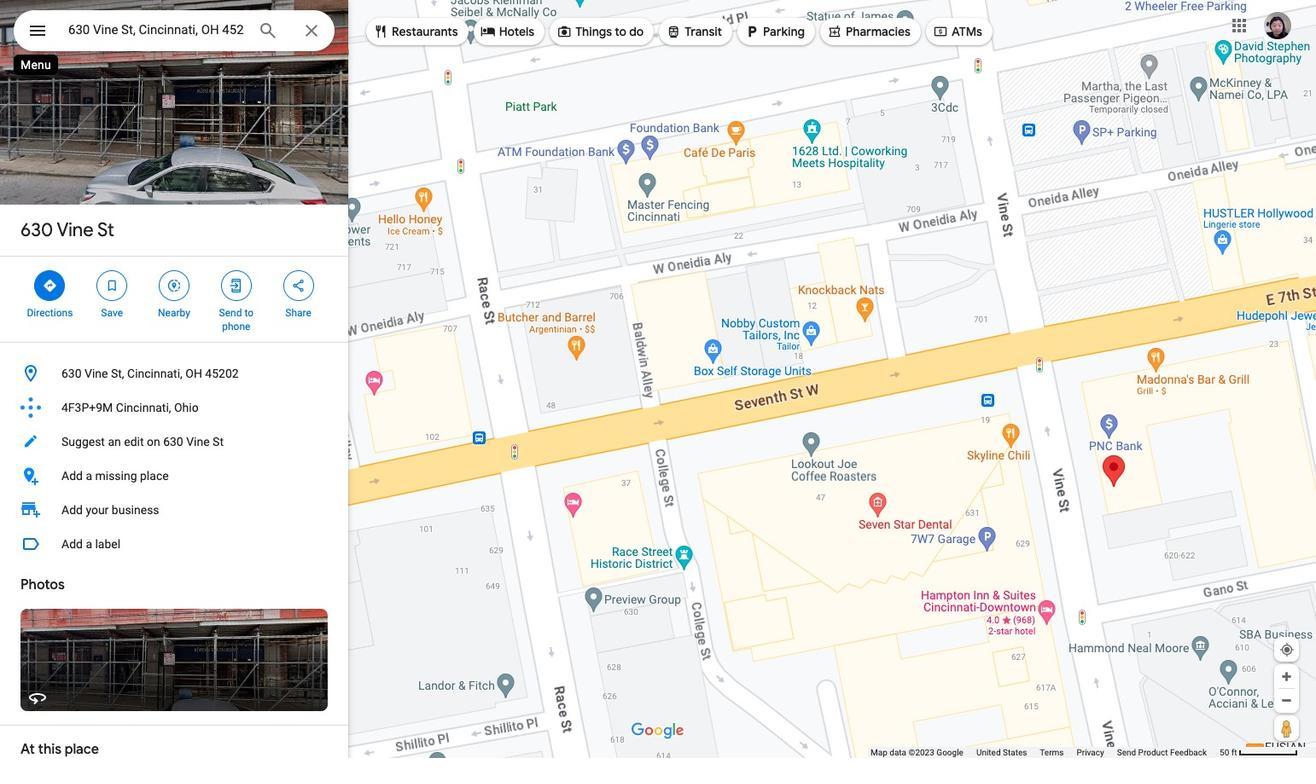 Task type: locate. For each thing, give the bounding box(es) containing it.
cincinnati,
[[127, 367, 183, 381], [116, 401, 171, 415]]

data
[[890, 749, 907, 758]]

630
[[20, 219, 53, 242], [61, 367, 82, 381], [163, 435, 183, 449]]

vine
[[57, 219, 94, 242], [85, 367, 108, 381], [186, 435, 210, 449]]

cincinnati, up suggest an edit on 630 vine st
[[116, 401, 171, 415]]

1 horizontal spatial send
[[1117, 749, 1136, 758]]

0 vertical spatial cincinnati,
[[127, 367, 183, 381]]

0 horizontal spatial st
[[97, 219, 114, 242]]

1 vertical spatial add
[[61, 504, 83, 517]]

your
[[86, 504, 109, 517]]


[[42, 277, 58, 295]]

st up add a missing place button
[[213, 435, 224, 449]]

terms
[[1040, 749, 1064, 758]]

630 inside button
[[163, 435, 183, 449]]

send for send product feedback
[[1117, 749, 1136, 758]]

2 vertical spatial 630
[[163, 435, 183, 449]]

feedback
[[1170, 749, 1207, 758]]

show your location image
[[1280, 643, 1295, 658]]

st,
[[111, 367, 124, 381]]

to
[[615, 24, 627, 39], [244, 307, 254, 319]]

0 vertical spatial send
[[219, 307, 242, 319]]

cincinnati, right 'st,'
[[127, 367, 183, 381]]

send up phone
[[219, 307, 242, 319]]

1 vertical spatial a
[[86, 538, 92, 551]]

2 vertical spatial add
[[61, 538, 83, 551]]

footer
[[871, 748, 1220, 759]]

1 vertical spatial 630
[[61, 367, 82, 381]]

ohio
[[174, 401, 199, 415]]

restaurants
[[392, 24, 458, 39]]

atms
[[952, 24, 982, 39]]


[[480, 22, 496, 41]]

vine up  at the top of page
[[57, 219, 94, 242]]

add for add a missing place
[[61, 470, 83, 483]]

send product feedback button
[[1117, 748, 1207, 759]]

to up phone
[[244, 307, 254, 319]]

1 a from the top
[[86, 470, 92, 483]]

0 horizontal spatial 630
[[20, 219, 53, 242]]

vine inside button
[[85, 367, 108, 381]]

vine left 'st,'
[[85, 367, 108, 381]]

vine for st,
[[85, 367, 108, 381]]

0 vertical spatial to
[[615, 24, 627, 39]]

630 inside button
[[61, 367, 82, 381]]

0 vertical spatial a
[[86, 470, 92, 483]]

zoom out image
[[1281, 695, 1293, 708]]


[[827, 22, 843, 41]]

add
[[61, 470, 83, 483], [61, 504, 83, 517], [61, 538, 83, 551]]

None field
[[68, 20, 244, 40]]

630 vine st, cincinnati, oh 45202
[[61, 367, 239, 381]]

vine for st
[[57, 219, 94, 242]]

0 horizontal spatial send
[[219, 307, 242, 319]]

transit
[[685, 24, 722, 39]]

map data ©2023 google
[[871, 749, 964, 758]]

0 vertical spatial vine
[[57, 219, 94, 242]]

united
[[977, 749, 1001, 758]]

1 horizontal spatial 630
[[61, 367, 82, 381]]

 pharmacies
[[827, 22, 911, 41]]

630 right on
[[163, 435, 183, 449]]

add for add your business
[[61, 504, 83, 517]]

 hotels
[[480, 22, 535, 41]]

1 add from the top
[[61, 470, 83, 483]]

suggest
[[61, 435, 105, 449]]

send
[[219, 307, 242, 319], [1117, 749, 1136, 758]]

add a missing place
[[61, 470, 169, 483]]

 button
[[14, 10, 61, 55]]


[[291, 277, 306, 295]]

0 horizontal spatial to
[[244, 307, 254, 319]]

actions for 630 vine st region
[[0, 257, 348, 342]]

45202
[[205, 367, 239, 381]]

add left label
[[61, 538, 83, 551]]

send inside send to phone
[[219, 307, 242, 319]]

send product feedback
[[1117, 749, 1207, 758]]

1 vertical spatial vine
[[85, 367, 108, 381]]

 atms
[[933, 22, 982, 41]]

google
[[937, 749, 964, 758]]

st inside button
[[213, 435, 224, 449]]

a for missing
[[86, 470, 92, 483]]

label
[[95, 538, 121, 551]]

50 ft button
[[1220, 749, 1298, 758]]

0 vertical spatial add
[[61, 470, 83, 483]]

630 up 4f3p+9m at the left bottom
[[61, 367, 82, 381]]

1 vertical spatial cincinnati,
[[116, 401, 171, 415]]

footer containing map data ©2023 google
[[871, 748, 1220, 759]]


[[744, 22, 760, 41]]

1 vertical spatial to
[[244, 307, 254, 319]]

3 add from the top
[[61, 538, 83, 551]]

1 vertical spatial st
[[213, 435, 224, 449]]

cincinnati, inside button
[[116, 401, 171, 415]]

share
[[285, 307, 311, 319]]

united states
[[977, 749, 1027, 758]]

send inside button
[[1117, 749, 1136, 758]]

a
[[86, 470, 92, 483], [86, 538, 92, 551]]

to left do
[[615, 24, 627, 39]]

add down suggest
[[61, 470, 83, 483]]

photos
[[20, 577, 65, 594]]

things
[[576, 24, 612, 39]]

google maps element
[[0, 0, 1316, 759]]

vine down the ohio on the left of page
[[186, 435, 210, 449]]

st up 
[[97, 219, 114, 242]]

an
[[108, 435, 121, 449]]


[[104, 277, 120, 295]]

send to phone
[[219, 307, 254, 333]]

1 horizontal spatial st
[[213, 435, 224, 449]]

zoom in image
[[1281, 671, 1293, 684]]

missing
[[95, 470, 137, 483]]

1 horizontal spatial to
[[615, 24, 627, 39]]

a left missing
[[86, 470, 92, 483]]

send left product
[[1117, 749, 1136, 758]]

vine inside button
[[186, 435, 210, 449]]

2 vertical spatial vine
[[186, 435, 210, 449]]

630 up  at the top of page
[[20, 219, 53, 242]]

layers
[[42, 723, 69, 734]]

a left label
[[86, 538, 92, 551]]

add left your
[[61, 504, 83, 517]]

send for send to phone
[[219, 307, 242, 319]]

st
[[97, 219, 114, 242], [213, 435, 224, 449]]

privacy
[[1077, 749, 1104, 758]]

directions
[[27, 307, 73, 319]]

0 vertical spatial st
[[97, 219, 114, 242]]

630 vine st
[[20, 219, 114, 242]]


[[373, 22, 388, 41]]

2 add from the top
[[61, 504, 83, 517]]

2 horizontal spatial 630
[[163, 435, 183, 449]]


[[166, 277, 182, 295]]

1 vertical spatial send
[[1117, 749, 1136, 758]]

0 vertical spatial 630
[[20, 219, 53, 242]]

2 a from the top
[[86, 538, 92, 551]]


[[666, 22, 681, 41]]



Task type: vqa. For each thing, say whether or not it's contained in the screenshot.
the Enter your origin DIALOG
no



Task type: describe. For each thing, give the bounding box(es) containing it.
hotels
[[499, 24, 535, 39]]

save
[[101, 307, 123, 319]]

50
[[1220, 749, 1230, 758]]

product
[[1138, 749, 1168, 758]]

 parking
[[744, 22, 805, 41]]

 search field
[[14, 10, 335, 55]]

show street view coverage image
[[1275, 716, 1299, 742]]

on
[[147, 435, 160, 449]]

4f3p+9m cincinnati, ohio button
[[0, 391, 348, 425]]

4f3p+9m cincinnati, ohio
[[61, 401, 199, 415]]

footer inside the 'google maps' "element"
[[871, 748, 1220, 759]]

nearby
[[158, 307, 190, 319]]

 restaurants
[[373, 22, 458, 41]]

add your business
[[61, 504, 159, 517]]

edit
[[124, 435, 144, 449]]

terms button
[[1040, 748, 1064, 759]]

none field inside 630 vine st, cincinnati, oh 45202 field
[[68, 20, 244, 40]]

 transit
[[666, 22, 722, 41]]

states
[[1003, 749, 1027, 758]]

add a label button
[[0, 528, 348, 562]]

privacy button
[[1077, 748, 1104, 759]]

4f3p+9m
[[61, 401, 113, 415]]

add a missing place button
[[0, 459, 348, 493]]

 things to do
[[557, 22, 644, 41]]

business
[[112, 504, 159, 517]]

place
[[140, 470, 169, 483]]

630 for 630 vine st
[[20, 219, 53, 242]]

add a label
[[61, 538, 121, 551]]

cincinnati, inside button
[[127, 367, 183, 381]]

a for label
[[86, 538, 92, 551]]

50 ft
[[1220, 749, 1237, 758]]

google account: michele murakami  
(michele.murakami@adept.ai) image
[[1264, 12, 1292, 39]]

630 vine st main content
[[0, 0, 348, 759]]


[[557, 22, 572, 41]]

to inside  things to do
[[615, 24, 627, 39]]

©2023
[[909, 749, 935, 758]]

oh
[[185, 367, 202, 381]]

united states button
[[977, 748, 1027, 759]]

phone
[[222, 321, 250, 333]]


[[229, 277, 244, 295]]

add your business link
[[0, 493, 348, 528]]

to inside send to phone
[[244, 307, 254, 319]]

pharmacies
[[846, 24, 911, 39]]

do
[[629, 24, 644, 39]]


[[27, 19, 48, 43]]

suggest an edit on 630 vine st
[[61, 435, 224, 449]]

630 vine st, cincinnati, oh 45202 button
[[0, 357, 348, 391]]

630 Vine St, Cincinnati, OH 45202 field
[[14, 10, 335, 51]]

parking
[[763, 24, 805, 39]]

map
[[871, 749, 888, 758]]

add for add a label
[[61, 538, 83, 551]]

630 for 630 vine st, cincinnati, oh 45202
[[61, 367, 82, 381]]

suggest an edit on 630 vine st button
[[0, 425, 348, 459]]

ft
[[1232, 749, 1237, 758]]


[[933, 22, 948, 41]]



